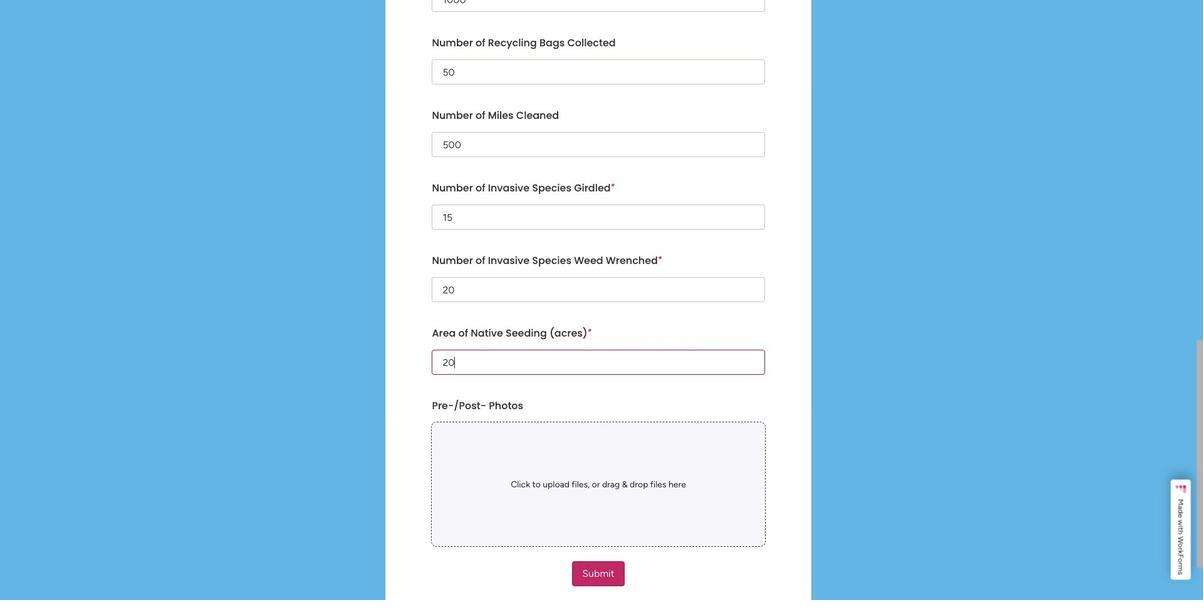 Task type: locate. For each thing, give the bounding box(es) containing it.
group
[[432, 27, 765, 100], [432, 100, 765, 173], [432, 173, 765, 245], [432, 245, 765, 318], [432, 318, 765, 391], [432, 391, 765, 562]]

number_of_miles_cleaned number field
[[432, 132, 765, 158]]

2 group from the top
[[432, 100, 765, 173]]

numbers8 number field
[[432, 278, 765, 303]]



Task type: describe. For each thing, give the bounding box(es) containing it.
6 group from the top
[[432, 391, 765, 562]]

number_of_recycling_bags_collected number field
[[432, 60, 765, 85]]

numbers3 number field
[[432, 205, 765, 230]]

numbers9 number field
[[432, 351, 765, 376]]

form form
[[0, 0, 1203, 601]]

5 group from the top
[[432, 318, 765, 391]]

3 group from the top
[[432, 173, 765, 245]]

1 group from the top
[[432, 27, 765, 100]]

4 group from the top
[[432, 245, 765, 318]]



Task type: vqa. For each thing, say whether or not it's contained in the screenshot.
number_of_recycling_bags_collected NUMBER FIELD
yes



